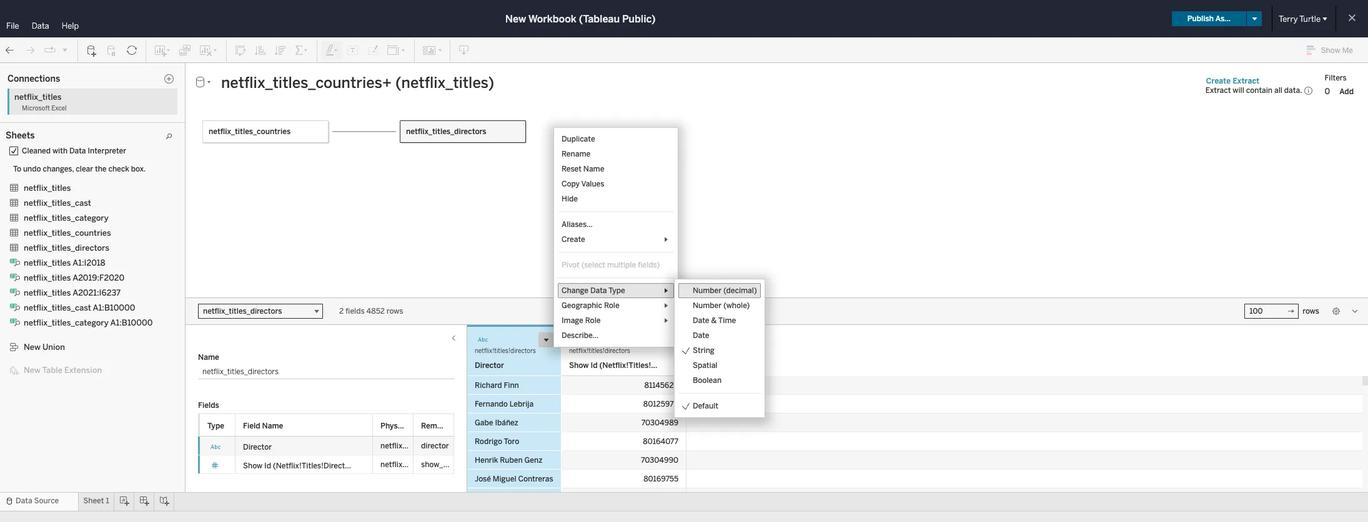 Task type: vqa. For each thing, say whether or not it's contained in the screenshot.


Task type: describe. For each thing, give the bounding box(es) containing it.
new data source image
[[86, 44, 98, 57]]

contain
[[1246, 86, 1273, 95]]

netflix_titles for netflix_titles
[[24, 184, 71, 193]]

source
[[34, 497, 59, 506]]

duplicate
[[562, 135, 595, 144]]

1 horizontal spatial 1
[[285, 112, 293, 129]]

row containing josé miguel contreras
[[467, 470, 1363, 489]]

boolean
[[693, 377, 722, 385]]

field name
[[243, 422, 283, 431]]

number for number (whole)
[[693, 302, 722, 311]]

number (decimal) menu item
[[679, 284, 761, 299]]

show id (netflix!titles!directors) row
[[198, 456, 454, 475]]

0 horizontal spatial (netflix!titles!directors)
[[67, 231, 154, 240]]

filters
[[1325, 73, 1347, 82]]

show down country
[[37, 172, 57, 181]]

duplicate rename reset name copy values hide
[[562, 135, 604, 204]]

a2021:i6237
[[73, 289, 121, 298]]

fit image
[[387, 44, 407, 57]]

pivot (select multiple fields)
[[562, 261, 660, 270]]

the
[[95, 165, 107, 174]]

name inside duplicate rename reset name copy values hide
[[583, 165, 604, 174]]

sort descending image
[[274, 44, 287, 57]]

data down undo icon
[[7, 67, 26, 76]]

henrik ruben genz
[[475, 457, 543, 465]]

union
[[42, 343, 65, 352]]

swap rows and columns image
[[234, 44, 247, 57]]

netflix_titles for netflix_titles a2021:i6237
[[24, 289, 71, 298]]

netflix_titles microsoft excel
[[14, 92, 67, 112]]

type inside grid
[[207, 422, 224, 431]]

type inside menu item
[[609, 287, 625, 296]]

netflix_titles_cast a1:b10000
[[24, 304, 135, 313]]

show up netflix_titles a1:i2018
[[37, 231, 57, 240]]

row containing richard finn
[[467, 377, 1363, 395]]

(count) for netflix_titles_directors (count)
[[117, 246, 144, 254]]

microsoft
[[22, 105, 50, 112]]

sheets
[[6, 131, 35, 141]]

netflix_titles a2019:f2020
[[24, 274, 124, 283]]

new union
[[24, 343, 65, 352]]

names
[[64, 264, 88, 273]]

add button
[[1334, 85, 1360, 98]]

id inside row
[[264, 462, 271, 471]]

row containing gabe ibáñez
[[467, 414, 1363, 433]]

remote field name
[[421, 422, 491, 431]]

columns
[[259, 67, 290, 76]]

2 rows from the left
[[1303, 307, 1320, 316]]

format workbook image
[[367, 44, 379, 57]]

table for physical
[[412, 422, 431, 431]]

2 fields 4852 rows
[[339, 307, 403, 316]]

connections
[[7, 73, 60, 84]]

analytics
[[58, 67, 93, 76]]

81145628
[[644, 382, 679, 390]]

tables
[[11, 131, 36, 140]]

daniel alfredson
[[475, 494, 533, 503]]

netflix_titles_cast for netflix_titles_cast
[[24, 199, 91, 208]]

ruben
[[500, 457, 523, 465]]

check
[[108, 165, 129, 174]]

show inside row
[[243, 462, 263, 471]]

70304989
[[641, 419, 679, 428]]

70299204
[[642, 494, 679, 503]]

0 horizontal spatial 1
[[106, 497, 109, 506]]

publish as... button
[[1172, 11, 1246, 26]]

1 vertical spatial sheet
[[83, 497, 104, 506]]

netflix_titles_countries down to undo changes, clear the check box.
[[37, 186, 117, 195]]

image role
[[562, 317, 601, 326]]

netflix_titles_directors button
[[198, 304, 323, 319]]

string
[[693, 347, 715, 356]]

file
[[6, 21, 19, 31]]

(whole)
[[724, 302, 750, 311]]

new for new table extension
[[24, 366, 41, 375]]

box.
[[131, 165, 146, 174]]

netflix_titles for netflix_titles a2019:f2020
[[24, 274, 71, 283]]

terry turtle
[[1279, 14, 1321, 23]]

default
[[693, 402, 718, 411]]

duplicate image
[[179, 44, 191, 57]]

row containing rodrigo toro
[[467, 433, 1363, 452]]

id up netflix_titles a1:i2018
[[59, 231, 66, 240]]

(generated) for longitude (generated)
[[69, 292, 110, 301]]

richard
[[475, 382, 502, 390]]

0 horizontal spatial director
[[37, 218, 66, 227]]

geographic
[[562, 302, 602, 311]]

marks
[[144, 132, 166, 141]]

netflix!titles!directors for show id (netflix!titles!directors)
[[569, 348, 630, 356]]

create for create extract
[[1206, 77, 1231, 85]]

70304990
[[641, 457, 679, 465]]

netflix_titles for netflix_titles microsoft excel
[[14, 92, 62, 102]]

show me
[[1321, 46, 1353, 55]]

0 vertical spatial sheet 1
[[249, 112, 293, 129]]

extension
[[64, 366, 102, 375]]

sort ascending image
[[254, 44, 267, 57]]

(decimal)
[[724, 287, 757, 296]]

josé
[[475, 475, 491, 484]]

undo
[[23, 165, 41, 174]]

(netflix_titles)
[[103, 85, 152, 94]]

measure values
[[32, 305, 86, 314]]

a1:b10000 for netflix_titles_category a1:b10000
[[110, 319, 153, 328]]

netflix_titles_countries up netflix_titles_directors (count) on the left top of the page
[[24, 229, 111, 238]]

show/hide cards image
[[422, 44, 442, 57]]

new for new union
[[24, 343, 41, 352]]

create extract link
[[1206, 76, 1260, 86]]

netflix_titles a1:i2018
[[24, 259, 105, 268]]

netflix_titles_countries up to undo changes, clear the check box.
[[32, 146, 114, 154]]

grid containing type
[[198, 414, 491, 484]]

remote
[[421, 422, 449, 431]]

2 horizontal spatial show id (netflix!titles!directors)
[[569, 362, 687, 371]]

80169755
[[644, 475, 679, 484]]

publish
[[1188, 14, 1214, 23]]

netflix_titles_directors inside popup button
[[203, 307, 282, 316]]

fernando lebrija
[[475, 400, 534, 409]]

physical
[[380, 422, 410, 431]]

josé miguel contreras
[[475, 475, 553, 484]]

values inside duplicate rename reset name copy values hide
[[581, 180, 604, 189]]

pivot
[[562, 261, 580, 270]]

image
[[562, 317, 583, 326]]

a1:b10000 for netflix_titles_cast a1:b10000
[[93, 304, 135, 313]]

hide
[[562, 195, 578, 204]]

(count) for netflix_titles_countries (count)
[[118, 186, 146, 195]]

&
[[711, 317, 717, 326]]

help
[[62, 21, 79, 31]]

publish as...
[[1188, 14, 1231, 23]]

longitude
[[32, 292, 67, 301]]

to undo changes, clear the check box.
[[13, 165, 146, 174]]

country
[[37, 159, 66, 167]]

a2019:f2020
[[73, 274, 124, 283]]

refresh data source image
[[126, 44, 138, 57]]

alfredson
[[499, 494, 533, 503]]

with
[[52, 147, 68, 156]]

0 horizontal spatial extract
[[1206, 86, 1231, 95]]

change data type menu item
[[558, 284, 674, 299]]

all
[[1275, 86, 1283, 95]]

redo image
[[24, 44, 36, 57]]

rename
[[562, 150, 591, 159]]



Task type: locate. For each thing, give the bounding box(es) containing it.
collapse image
[[114, 68, 122, 76]]

1 vertical spatial measure
[[32, 305, 62, 314]]

role for image role
[[585, 317, 601, 326]]

(generated) up "netflix_titles a2021:i6237"
[[63, 279, 104, 287]]

netflix_titles down show id
[[24, 184, 71, 193]]

menu containing number (decimal)
[[675, 280, 765, 418]]

2 netflix!titles!directors from the left
[[569, 348, 630, 356]]

role down geographic role
[[585, 317, 601, 326]]

download image
[[458, 44, 470, 57]]

0 horizontal spatial values
[[63, 305, 86, 314]]

1 vertical spatial role
[[585, 317, 601, 326]]

1 horizontal spatial sheet 1
[[249, 112, 293, 129]]

netflix!titles!directors
[[475, 348, 536, 356], [569, 348, 630, 356]]

netflix_titles_countries+ (netflix_titles)
[[16, 85, 152, 94]]

row containing henrik ruben genz
[[467, 452, 1363, 470]]

1 horizontal spatial sheet
[[249, 112, 283, 129]]

turtle
[[1300, 14, 1321, 23]]

netflix!titles!directors up finn
[[475, 348, 536, 356]]

show down "field name"
[[243, 462, 263, 471]]

number (decimal)
[[693, 287, 757, 296]]

new left workbook
[[505, 13, 526, 25]]

time
[[718, 317, 736, 326]]

1 vertical spatial (netflix!titles!directors)
[[600, 362, 687, 371]]

number for number (decimal)
[[693, 287, 722, 296]]

0 vertical spatial a1:b10000
[[93, 304, 135, 313]]

measure names
[[32, 264, 88, 273]]

data left source
[[16, 497, 32, 506]]

1 date from the top
[[693, 317, 709, 326]]

ibáñez
[[495, 419, 518, 428]]

1 netflix!titles!directors from the left
[[475, 348, 536, 356]]

0 vertical spatial date
[[693, 317, 709, 326]]

netflix_titles_cast down show id
[[24, 199, 91, 208]]

contreras
[[518, 475, 553, 484]]

0 vertical spatial number
[[693, 287, 722, 296]]

Search text field
[[4, 108, 85, 123]]

netflix_titles down latitude at left
[[24, 289, 71, 298]]

extract will contain all data.
[[1206, 86, 1302, 95]]

0 vertical spatial (generated)
[[63, 279, 104, 287]]

data up geographic role
[[590, 287, 607, 296]]

sheet 1
[[249, 112, 293, 129], [83, 497, 109, 506]]

toro
[[504, 438, 519, 447]]

id down describe...
[[591, 362, 598, 371]]

(netflix!titles!directors) inside row
[[273, 462, 359, 471]]

netflix!titles!directors for director
[[475, 348, 536, 356]]

0 horizontal spatial table
[[42, 366, 62, 375]]

0 vertical spatial director
[[37, 218, 66, 227]]

netflix_titles_directors
[[406, 127, 486, 136], [32, 205, 112, 214], [24, 244, 109, 253], [37, 246, 115, 254], [203, 307, 282, 316]]

1 vertical spatial show id (netflix!titles!directors)
[[569, 362, 687, 371]]

1 vertical spatial (generated)
[[69, 292, 110, 301]]

copy
[[562, 180, 580, 189]]

create extract
[[1206, 77, 1260, 85]]

pivot (select multiple fields) menu item
[[558, 258, 674, 273]]

1 vertical spatial type
[[207, 422, 224, 431]]

0 vertical spatial netflix_titles_cast
[[24, 199, 91, 208]]

show down describe...
[[569, 362, 589, 371]]

0 vertical spatial type
[[609, 287, 625, 296]]

director
[[37, 218, 66, 227], [475, 362, 504, 371], [243, 444, 272, 452]]

0 vertical spatial 1
[[285, 112, 293, 129]]

pages
[[144, 67, 165, 76]]

row group for grid containing director
[[467, 377, 1363, 523]]

show id (netflix!titles!directors) up netflix_titles_directors (count) on the left top of the page
[[37, 231, 154, 240]]

values down longitude (generated)
[[63, 305, 86, 314]]

1 vertical spatial sheet 1
[[83, 497, 109, 506]]

number (whole)
[[693, 302, 750, 311]]

80164077
[[643, 438, 679, 447]]

1 netflix_titles_category from the top
[[24, 214, 109, 223]]

date for date
[[693, 332, 709, 341]]

netflix_titles_cast for netflix_titles_cast a1:b10000
[[24, 304, 91, 313]]

sheet 1 right source
[[83, 497, 109, 506]]

1 vertical spatial date
[[693, 332, 709, 341]]

None text field
[[216, 73, 1194, 92], [1245, 304, 1299, 319], [216, 73, 1194, 92], [1245, 304, 1299, 319]]

cleaned
[[22, 147, 51, 156]]

0
[[1325, 87, 1330, 96]]

create down the aliases...
[[562, 236, 585, 244]]

director up richard
[[475, 362, 504, 371]]

add
[[1340, 87, 1354, 96]]

clear sheet image
[[199, 44, 219, 57]]

new left union
[[24, 343, 41, 352]]

totals image
[[294, 44, 309, 57]]

netflix_titles_countries
[[209, 127, 291, 136], [32, 146, 114, 154], [37, 186, 117, 195], [24, 229, 111, 238]]

1 vertical spatial netflix_titles_cast
[[24, 304, 91, 313]]

1 vertical spatial extract
[[1206, 86, 1231, 95]]

0 horizontal spatial sheet
[[83, 497, 104, 506]]

0 vertical spatial show id (netflix!titles!directors)
[[37, 231, 154, 240]]

measure
[[32, 264, 62, 273], [32, 305, 62, 314]]

2 vertical spatial director
[[243, 444, 272, 452]]

1 vertical spatial director
[[475, 362, 504, 371]]

data inside change data type menu item
[[590, 287, 607, 296]]

4852
[[367, 307, 385, 316]]

show id (netflix!titles!directors) down "field name"
[[243, 462, 359, 471]]

sheet right source
[[83, 497, 104, 506]]

0 horizontal spatial row group
[[198, 437, 454, 475]]

show left me
[[1321, 46, 1341, 55]]

workbook
[[528, 13, 576, 25]]

netflix_titles up microsoft
[[14, 92, 62, 102]]

type down fields
[[207, 422, 224, 431]]

1 rows from the left
[[387, 307, 403, 316]]

replay animation image up analytics
[[61, 46, 69, 53]]

netflix_titles_category down netflix_titles_countries (count)
[[24, 214, 109, 223]]

0 vertical spatial new
[[505, 13, 526, 25]]

fernando
[[475, 400, 508, 409]]

aliases...
[[562, 221, 593, 229]]

0 vertical spatial (count)
[[118, 186, 146, 195]]

me
[[1342, 46, 1353, 55]]

netflix!titles!directors down describe...
[[569, 348, 630, 356]]

field
[[243, 422, 260, 431], [451, 422, 468, 431]]

0 horizontal spatial netflix!titles!directors
[[475, 348, 536, 356]]

table down union
[[42, 366, 62, 375]]

size
[[178, 184, 191, 192]]

1 horizontal spatial type
[[609, 287, 625, 296]]

number inside number (decimal) menu item
[[693, 287, 722, 296]]

0 vertical spatial extract
[[1233, 77, 1260, 85]]

new worksheet image
[[154, 44, 171, 57]]

netflix_titles_category
[[24, 214, 109, 223], [24, 319, 109, 328]]

highlight image
[[325, 44, 339, 57]]

table for new
[[42, 366, 62, 375]]

excel
[[51, 105, 67, 112]]

0 vertical spatial role
[[604, 302, 620, 311]]

1 horizontal spatial row group
[[467, 377, 1363, 523]]

director up netflix_titles a1:i2018
[[37, 218, 66, 227]]

create inside "menu"
[[562, 236, 585, 244]]

values right copy
[[581, 180, 604, 189]]

(count) down box.
[[118, 186, 146, 195]]

0 vertical spatial (netflix!titles!directors)
[[67, 231, 154, 240]]

new down new union
[[24, 366, 41, 375]]

1 horizontal spatial show id (netflix!titles!directors)
[[243, 462, 359, 471]]

show labels image
[[347, 44, 359, 57]]

2 netflix_titles_category from the top
[[24, 319, 109, 328]]

0 horizontal spatial field
[[243, 422, 260, 431]]

rodrigo toro
[[475, 438, 519, 447]]

a1:b10000
[[93, 304, 135, 313], [110, 319, 153, 328]]

row
[[467, 377, 1363, 395], [467, 395, 1363, 414], [467, 414, 1363, 433], [467, 433, 1363, 452], [198, 437, 454, 456], [467, 452, 1363, 470], [467, 470, 1363, 489], [467, 489, 1363, 508]]

as...
[[1216, 14, 1231, 23]]

netflix_titles inside netflix_titles microsoft excel
[[14, 92, 62, 102]]

change data type
[[562, 287, 625, 296]]

number up number (whole)
[[693, 287, 722, 296]]

1 vertical spatial create
[[562, 236, 585, 244]]

new for new workbook (tableau public)
[[505, 13, 526, 25]]

show id (netflix!titles!directors) inside row
[[243, 462, 359, 471]]

director
[[421, 442, 449, 451]]

daniel
[[475, 494, 497, 503]]

multiple
[[607, 261, 636, 270]]

1 horizontal spatial field
[[451, 422, 468, 431]]

netflix_titles_category a1:b10000
[[24, 319, 153, 328]]

0 vertical spatial values
[[581, 180, 604, 189]]

show
[[1321, 46, 1341, 55], [37, 172, 57, 181], [37, 231, 57, 240], [569, 362, 589, 371], [243, 462, 263, 471]]

new
[[505, 13, 526, 25], [24, 343, 41, 352], [24, 366, 41, 375]]

values
[[581, 180, 604, 189], [63, 305, 86, 314]]

spatial
[[693, 362, 718, 371]]

1 vertical spatial a1:b10000
[[110, 319, 153, 328]]

1 right source
[[106, 497, 109, 506]]

longitude (generated)
[[32, 292, 110, 301]]

2 netflix_titles_cast from the top
[[24, 304, 91, 313]]

2 horizontal spatial director
[[475, 362, 504, 371]]

rows
[[387, 307, 403, 316], [1303, 307, 1320, 316]]

measure for measure values
[[32, 305, 62, 314]]

fields
[[198, 402, 219, 410]]

extract
[[1233, 77, 1260, 85], [1206, 86, 1231, 95]]

table up director in the bottom of the page
[[412, 422, 431, 431]]

reset
[[562, 165, 582, 174]]

1 horizontal spatial (netflix!titles!directors)
[[273, 462, 359, 471]]

new workbook (tableau public)
[[505, 13, 656, 25]]

0 vertical spatial sheet
[[249, 112, 283, 129]]

data up redo image
[[32, 21, 49, 31]]

1 horizontal spatial replay animation image
[[61, 46, 69, 53]]

2 vertical spatial (netflix!titles!directors)
[[273, 462, 359, 471]]

(tableau
[[579, 13, 620, 25]]

netflix_titles_countries down rows on the left top of the page
[[209, 127, 291, 136]]

row group
[[467, 377, 1363, 523], [198, 437, 454, 475]]

menu
[[554, 128, 678, 347], [675, 280, 765, 418]]

0 horizontal spatial sheet 1
[[83, 497, 109, 506]]

undo image
[[4, 44, 16, 57]]

director down "field name"
[[243, 444, 272, 452]]

1 vertical spatial 1
[[106, 497, 109, 506]]

1 vertical spatial table
[[412, 422, 431, 431]]

1 vertical spatial netflix_titles_category
[[24, 319, 109, 328]]

netflix_titles down "measure names"
[[24, 274, 71, 283]]

date left &
[[693, 317, 709, 326]]

0 horizontal spatial replay animation image
[[44, 44, 56, 57]]

0 horizontal spatial rows
[[387, 307, 403, 316]]

1 horizontal spatial role
[[604, 302, 620, 311]]

id down country
[[59, 172, 66, 181]]

2 horizontal spatial (netflix!titles!directors)
[[600, 362, 687, 371]]

measure down longitude
[[32, 305, 62, 314]]

grid containing director
[[467, 326, 1368, 523]]

role for geographic role
[[604, 302, 620, 311]]

menu containing duplicate
[[554, 128, 678, 347]]

2 vertical spatial show id (netflix!titles!directors)
[[243, 462, 359, 471]]

1 field from the left
[[243, 422, 260, 431]]

measure for measure names
[[32, 264, 62, 273]]

will
[[1233, 86, 1245, 95]]

row group for grid containing type
[[198, 437, 454, 475]]

public)
[[622, 13, 656, 25]]

(netflix!titles!directors)
[[67, 231, 154, 240], [600, 362, 687, 371], [273, 462, 359, 471]]

0 vertical spatial create
[[1206, 77, 1231, 85]]

data.
[[1284, 86, 1302, 95]]

grid
[[467, 326, 1368, 523], [198, 414, 491, 484]]

netflix_titles_category down measure values
[[24, 319, 109, 328]]

1 vertical spatial values
[[63, 305, 86, 314]]

1 netflix_titles_cast from the top
[[24, 199, 91, 208]]

1 horizontal spatial values
[[581, 180, 604, 189]]

extract down create extract link
[[1206, 86, 1231, 95]]

0 horizontal spatial type
[[207, 422, 224, 431]]

create up extract will contain all data.
[[1206, 77, 1231, 85]]

1 measure from the top
[[32, 264, 62, 273]]

netflix_titles_category for netflix_titles_category
[[24, 214, 109, 223]]

1 vertical spatial (count)
[[117, 246, 144, 254]]

clear
[[76, 165, 93, 174]]

2 field from the left
[[451, 422, 468, 431]]

1 horizontal spatial rows
[[1303, 307, 1320, 316]]

role down change data type menu item
[[604, 302, 620, 311]]

number up &
[[693, 302, 722, 311]]

0 vertical spatial table
[[42, 366, 62, 375]]

sheet 1 down rows on the left top of the page
[[249, 112, 293, 129]]

netflix_titles_countries+
[[16, 85, 101, 94]]

id down "field name"
[[264, 462, 271, 471]]

netflix_titles_cast down longitude
[[24, 304, 91, 313]]

0 horizontal spatial role
[[585, 317, 601, 326]]

1 horizontal spatial director
[[243, 444, 272, 452]]

date for date & time
[[693, 317, 709, 326]]

pause auto updates image
[[106, 44, 118, 57]]

(count) up a2019:f2020
[[117, 246, 144, 254]]

create for create
[[562, 236, 585, 244]]

sheet down rows on the left top of the page
[[249, 112, 283, 129]]

type down pivot (select multiple fields) menu item
[[609, 287, 625, 296]]

netflix_titles for netflix_titles a1:i2018
[[24, 259, 71, 268]]

1 number from the top
[[693, 287, 722, 296]]

number
[[693, 287, 722, 296], [693, 302, 722, 311]]

0 vertical spatial netflix_titles_category
[[24, 214, 109, 223]]

to
[[13, 165, 21, 174]]

measure up latitude at left
[[32, 264, 62, 273]]

2 number from the top
[[693, 302, 722, 311]]

2 date from the top
[[693, 332, 709, 341]]

1 horizontal spatial extract
[[1233, 77, 1260, 85]]

date up string
[[693, 332, 709, 341]]

1 vertical spatial number
[[693, 302, 722, 311]]

replay animation image right redo image
[[44, 44, 56, 57]]

2
[[339, 307, 344, 316]]

0 horizontal spatial create
[[562, 236, 585, 244]]

row group containing director
[[198, 437, 454, 475]]

row containing daniel alfredson
[[467, 489, 1363, 508]]

gabe ibáñez
[[475, 419, 518, 428]]

role
[[604, 302, 620, 311], [585, 317, 601, 326]]

netflix_titles_category for netflix_titles_category a1:b10000
[[24, 319, 109, 328]]

show inside "button"
[[1321, 46, 1341, 55]]

1 horizontal spatial netflix!titles!directors
[[569, 348, 630, 356]]

2 vertical spatial new
[[24, 366, 41, 375]]

1 down 'columns' on the left top of page
[[285, 112, 293, 129]]

Name text field
[[198, 365, 454, 380]]

1 horizontal spatial create
[[1206, 77, 1231, 85]]

show id (netflix!titles!directors) up 81145628
[[569, 362, 687, 371]]

(select
[[581, 261, 605, 270]]

0 horizontal spatial show id (netflix!titles!directors)
[[37, 231, 154, 240]]

replay animation image
[[44, 44, 56, 57], [61, 46, 69, 53]]

extract up will on the right of the page
[[1233, 77, 1260, 85]]

data right with
[[69, 147, 86, 156]]

row group containing richard finn
[[467, 377, 1363, 523]]

0 vertical spatial measure
[[32, 264, 62, 273]]

netflix_titles up latitude at left
[[24, 259, 71, 268]]

richard finn
[[475, 382, 519, 390]]

1 horizontal spatial table
[[412, 422, 431, 431]]

1 vertical spatial new
[[24, 343, 41, 352]]

type
[[609, 287, 625, 296], [207, 422, 224, 431]]

row containing director
[[198, 437, 454, 456]]

latitude (generated)
[[32, 279, 104, 287]]

new table extension
[[24, 366, 102, 375]]

(generated) up netflix_titles_cast a1:b10000
[[69, 292, 110, 301]]

row containing fernando lebrija
[[467, 395, 1363, 414]]

(generated) for latitude (generated)
[[63, 279, 104, 287]]

2 measure from the top
[[32, 305, 62, 314]]



